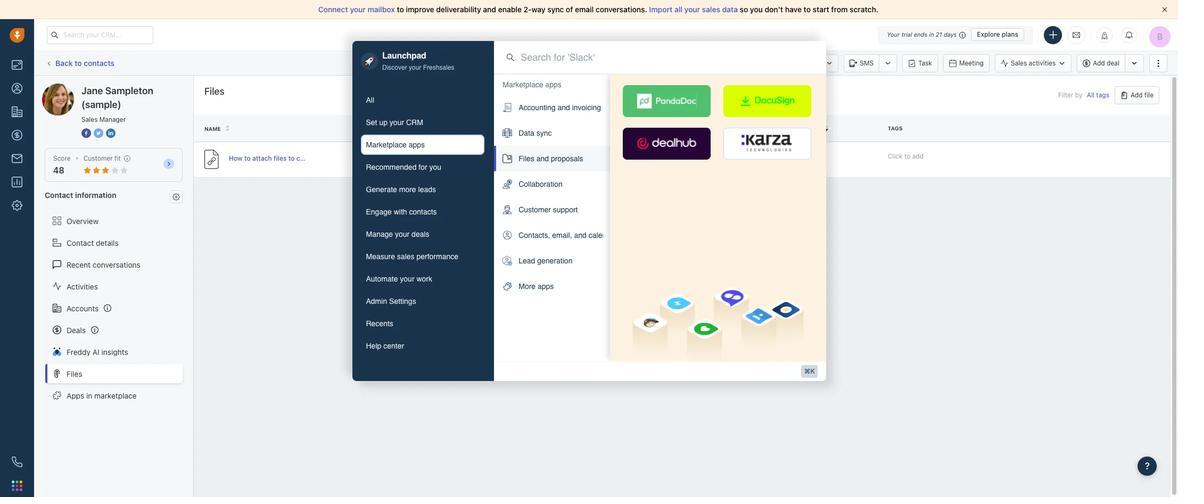 Task type: describe. For each thing, give the bounding box(es) containing it.
customer fit
[[83, 154, 121, 162]]

21
[[936, 31, 942, 38]]

contacts,
[[519, 231, 550, 240]]

manager
[[99, 116, 126, 124]]

start
[[813, 5, 830, 14]]

set
[[366, 118, 377, 127]]

information
[[75, 191, 116, 200]]

recommended for you button
[[361, 157, 485, 177]]

sales inside button
[[397, 252, 415, 261]]

of
[[566, 5, 573, 14]]

work
[[417, 275, 432, 283]]

tags
[[1097, 91, 1110, 99]]

facebook circled image
[[81, 128, 91, 139]]

⌘
[[804, 368, 811, 375]]

accounts
[[67, 304, 99, 313]]

recommended
[[366, 163, 417, 171]]

sync inside list of options list box
[[537, 129, 552, 138]]

0 vertical spatial files
[[204, 86, 225, 97]]

connect
[[318, 5, 348, 14]]

import all your sales data link
[[649, 5, 740, 14]]

marketplace apps heading inside list of options list box
[[503, 80, 562, 90]]

add deal
[[1093, 59, 1120, 67]]

lead generation
[[519, 257, 573, 265]]

connect your mailbox link
[[318, 5, 397, 14]]

customer support
[[519, 206, 578, 214]]

ai
[[93, 347, 99, 357]]

set up your crm button
[[361, 112, 485, 132]]

ends
[[914, 31, 928, 38]]

mng settings image
[[173, 193, 180, 201]]

ago
[[812, 155, 823, 163]]

import
[[649, 5, 673, 14]]

on
[[811, 126, 820, 132]]

⌘ k
[[804, 368, 815, 375]]

linkedin circled image
[[106, 128, 116, 139]]

add for add file
[[1131, 91, 1143, 99]]

marketplace apps inside marketplace apps button
[[366, 140, 425, 149]]

admin settings button
[[361, 291, 485, 311]]

contact information
[[45, 191, 116, 200]]

settings
[[389, 297, 416, 305]]

send email image
[[1073, 30, 1080, 39]]

marketplace apps inside list of options list box
[[503, 81, 562, 89]]

activities
[[67, 282, 98, 291]]

5
[[790, 155, 794, 163]]

0 vertical spatial sales
[[1011, 59, 1027, 67]]

help center button
[[361, 336, 485, 356]]

file size
[[693, 125, 718, 132]]

scratch.
[[850, 5, 879, 14]]

1 - from the left
[[693, 155, 696, 163]]

click
[[888, 152, 903, 160]]

data
[[722, 5, 738, 14]]

activities
[[1029, 59, 1056, 67]]

phone image
[[12, 457, 22, 468]]

conversations
[[93, 260, 141, 269]]

1 horizontal spatial in
[[929, 31, 934, 38]]

your right the up
[[390, 118, 404, 127]]

calendar
[[589, 231, 617, 240]]

to right mailbox
[[397, 5, 404, 14]]

what's new image
[[1101, 32, 1109, 39]]

help
[[366, 342, 381, 350]]

measure sales performance button
[[361, 246, 485, 267]]

1 horizontal spatial you
[[750, 5, 763, 14]]

2-
[[524, 5, 532, 14]]

performance
[[417, 252, 459, 261]]

center
[[384, 342, 404, 350]]

brad
[[497, 155, 512, 163]]

fit
[[115, 154, 121, 162]]

deals
[[67, 326, 86, 335]]

crm
[[406, 118, 423, 127]]

files inside list of options list box
[[519, 155, 535, 163]]

owner
[[497, 126, 518, 132]]

your inside button
[[400, 275, 415, 283]]

Search for 'Slack' field
[[521, 50, 813, 64]]

recents button
[[361, 313, 485, 334]]

sales activities
[[1011, 59, 1056, 67]]

--
[[693, 155, 699, 163]]

up
[[379, 118, 388, 127]]

file for file size
[[693, 125, 704, 132]]

proposals
[[551, 155, 583, 163]]

48 button
[[53, 166, 64, 175]]

more
[[519, 282, 536, 291]]

your inside launchpad discover your freshsales
[[409, 64, 421, 71]]

contacts, email, and calendar
[[519, 231, 617, 240]]

lead
[[519, 257, 535, 265]]

back
[[55, 58, 73, 68]]

files and proposals
[[519, 155, 583, 163]]

phone element
[[6, 452, 28, 473]]

0 vertical spatial days
[[944, 31, 957, 38]]

link
[[595, 155, 608, 163]]

recent conversations
[[67, 260, 141, 269]]

recommended for you
[[366, 163, 442, 171]]

all
[[675, 5, 683, 14]]

with
[[394, 208, 407, 216]]

file
[[1145, 91, 1154, 99]]

set up your crm
[[366, 118, 423, 127]]

generation
[[537, 257, 573, 265]]

manage
[[366, 230, 393, 238]]

data
[[519, 129, 535, 138]]

0 horizontal spatial days
[[796, 155, 810, 163]]

explore plans
[[977, 30, 1019, 38]]

5 days ago
[[790, 155, 823, 163]]

to left start
[[804, 5, 811, 14]]

measure
[[366, 252, 395, 261]]

all tags link
[[1087, 91, 1110, 99]]

0 vertical spatial sales
[[702, 5, 720, 14]]

k
[[811, 368, 815, 375]]

contacts for engage with contacts
[[409, 208, 437, 216]]

contacts?
[[296, 154, 327, 162]]

more apps
[[519, 282, 554, 291]]

close image
[[1162, 7, 1168, 12]]

deal
[[1107, 59, 1120, 67]]

added on
[[790, 126, 820, 132]]



Task type: locate. For each thing, give the bounding box(es) containing it.
in right apps
[[86, 391, 92, 400]]

file for file type
[[595, 126, 607, 132]]

automate your work
[[366, 275, 432, 283]]

files up apps
[[67, 369, 82, 378]]

explore
[[977, 30, 1000, 38]]

twitter circled image
[[94, 128, 103, 139]]

for
[[419, 163, 427, 171]]

improve
[[406, 5, 434, 14]]

to right files
[[288, 154, 295, 162]]

2 vertical spatial files
[[67, 369, 82, 378]]

tab list containing all
[[361, 90, 485, 356]]

automate your work button
[[361, 269, 485, 289]]

generate
[[366, 185, 397, 194]]

your down launchpad
[[409, 64, 421, 71]]

0 horizontal spatial you
[[429, 163, 442, 171]]

to right back
[[75, 58, 82, 68]]

customer inside list of options list box
[[519, 206, 551, 214]]

engage
[[366, 208, 392, 216]]

1 vertical spatial contact
[[67, 238, 94, 247]]

1 horizontal spatial file
[[693, 125, 704, 132]]

list of options list box
[[494, 74, 617, 299]]

help center
[[366, 342, 404, 350]]

0 horizontal spatial all
[[366, 96, 374, 104]]

details
[[96, 238, 119, 247]]

meeting button
[[944, 54, 990, 72]]

attach
[[252, 154, 272, 162]]

trial
[[902, 31, 912, 38]]

and right email,
[[574, 231, 587, 240]]

email
[[575, 5, 594, 14]]

menu
[[610, 75, 826, 362]]

1 file from the left
[[693, 125, 704, 132]]

type
[[608, 126, 623, 132]]

1 horizontal spatial sales
[[702, 5, 720, 14]]

48
[[53, 166, 64, 175]]

Search your CRM... text field
[[47, 26, 153, 44]]

1 vertical spatial days
[[796, 155, 810, 163]]

to
[[397, 5, 404, 14], [804, 5, 811, 14], [75, 58, 82, 68], [905, 152, 911, 160], [244, 154, 251, 162], [288, 154, 295, 162]]

your
[[887, 31, 900, 38]]

way
[[532, 5, 546, 14]]

collaboration
[[519, 180, 563, 189]]

customer for customer fit
[[83, 154, 113, 162]]

in left "21"
[[929, 31, 934, 38]]

to left add
[[905, 152, 911, 160]]

tags
[[888, 125, 903, 132]]

more
[[399, 185, 416, 194]]

1 vertical spatial contacts
[[409, 208, 437, 216]]

1 vertical spatial sync
[[537, 129, 552, 138]]

plans
[[1002, 30, 1019, 38]]

jane sampleton (sample) sales manager
[[81, 85, 153, 124]]

0 vertical spatial in
[[929, 31, 934, 38]]

1 vertical spatial in
[[86, 391, 92, 400]]

mailbox
[[368, 5, 395, 14]]

marketplace inside button
[[366, 140, 407, 149]]

file left 'size' in the top of the page
[[693, 125, 704, 132]]

marketplace apps heading
[[503, 80, 562, 90], [503, 80, 562, 90]]

support
[[553, 206, 578, 214]]

name
[[204, 126, 221, 132]]

0 vertical spatial sync
[[548, 5, 564, 14]]

0 vertical spatial add
[[1093, 59, 1105, 67]]

sync left of
[[548, 5, 564, 14]]

0 horizontal spatial contacts
[[84, 58, 114, 68]]

and left enable
[[483, 5, 496, 14]]

task button
[[903, 54, 938, 72]]

0 horizontal spatial sales
[[397, 252, 415, 261]]

you inside button
[[429, 163, 442, 171]]

klo
[[513, 155, 523, 163]]

2 file from the left
[[595, 126, 607, 132]]

generate more leads button
[[361, 179, 485, 200]]

sales
[[1011, 59, 1027, 67], [81, 116, 98, 124]]

(sample)
[[81, 99, 121, 110]]

your left mailbox
[[350, 5, 366, 14]]

your right all
[[685, 5, 700, 14]]

2 horizontal spatial files
[[519, 155, 535, 163]]

deals
[[412, 230, 430, 238]]

click to add
[[888, 152, 924, 160]]

meeting
[[960, 59, 984, 67]]

sales activities button
[[995, 54, 1077, 72], [995, 54, 1072, 72]]

to right how at the top of the page
[[244, 154, 251, 162]]

1 vertical spatial you
[[429, 163, 442, 171]]

1 vertical spatial sales
[[81, 116, 98, 124]]

don't
[[765, 5, 783, 14]]

0 vertical spatial contact
[[45, 191, 73, 200]]

accounting and invoicing
[[519, 104, 601, 112]]

have
[[785, 5, 802, 14]]

file left type
[[595, 126, 607, 132]]

task
[[919, 59, 932, 67]]

jane
[[81, 85, 103, 96]]

0 horizontal spatial in
[[86, 391, 92, 400]]

1 horizontal spatial contacts
[[409, 208, 437, 216]]

accounting
[[519, 104, 556, 112]]

sales left activities
[[1011, 59, 1027, 67]]

file
[[693, 125, 704, 132], [595, 126, 607, 132]]

how
[[229, 154, 243, 162]]

1 horizontal spatial days
[[944, 31, 957, 38]]

sales left data
[[702, 5, 720, 14]]

invoicing
[[572, 104, 601, 112]]

1 vertical spatial customer
[[519, 206, 551, 214]]

add for add deal
[[1093, 59, 1105, 67]]

0 horizontal spatial add
[[1093, 59, 1105, 67]]

contacts inside button
[[409, 208, 437, 216]]

2 - from the left
[[696, 155, 699, 163]]

0 horizontal spatial sales
[[81, 116, 98, 124]]

all right by
[[1087, 91, 1095, 99]]

deliverability
[[436, 5, 481, 14]]

recents
[[366, 319, 393, 328]]

1 horizontal spatial all
[[1087, 91, 1095, 99]]

all
[[1087, 91, 1095, 99], [366, 96, 374, 104]]

files up name
[[204, 86, 225, 97]]

your left the deals
[[395, 230, 410, 238]]

files right brad
[[519, 155, 535, 163]]

contact up recent
[[67, 238, 94, 247]]

how to attach files to contacts? link
[[229, 154, 327, 165]]

sms
[[860, 59, 874, 67]]

0 horizontal spatial files
[[67, 369, 82, 378]]

launchpad
[[382, 51, 426, 61]]

customer up contacts,
[[519, 206, 551, 214]]

engage with contacts button
[[361, 202, 485, 222]]

all up set
[[366, 96, 374, 104]]

sales up automate your work
[[397, 252, 415, 261]]

1 horizontal spatial add
[[1131, 91, 1143, 99]]

manage your deals button
[[361, 224, 485, 244]]

sales up facebook circled image
[[81, 116, 98, 124]]

add inside add deal button
[[1093, 59, 1105, 67]]

contact details
[[67, 238, 119, 247]]

press-command-k-to-open-and-close element
[[802, 366, 818, 378]]

apps
[[545, 81, 562, 89], [545, 81, 562, 89], [409, 140, 425, 149], [538, 282, 554, 291]]

email,
[[552, 231, 572, 240]]

and left "invoicing"
[[558, 104, 570, 112]]

contacts for back to contacts
[[84, 58, 114, 68]]

contacts up manage your deals "button"
[[409, 208, 437, 216]]

you
[[750, 5, 763, 14], [429, 163, 442, 171]]

1 horizontal spatial sales
[[1011, 59, 1027, 67]]

and left proposals
[[537, 155, 549, 163]]

1 vertical spatial sales
[[397, 252, 415, 261]]

add
[[1093, 59, 1105, 67], [1131, 91, 1143, 99]]

you right so
[[750, 5, 763, 14]]

back to contacts
[[55, 58, 114, 68]]

overview
[[67, 216, 99, 226]]

add file button
[[1115, 86, 1160, 104]]

0 vertical spatial customer
[[83, 154, 113, 162]]

all inside button
[[366, 96, 374, 104]]

1 horizontal spatial customer
[[519, 206, 551, 214]]

add left deal
[[1093, 59, 1105, 67]]

0 vertical spatial contacts
[[84, 58, 114, 68]]

you right for
[[429, 163, 442, 171]]

leads
[[418, 185, 436, 194]]

0 horizontal spatial file
[[595, 126, 607, 132]]

tab list
[[361, 90, 485, 356]]

sync right data
[[537, 129, 552, 138]]

1 vertical spatial files
[[519, 155, 535, 163]]

days right "21"
[[944, 31, 957, 38]]

contact for contact details
[[67, 238, 94, 247]]

from
[[831, 5, 848, 14]]

contact down 48
[[45, 191, 73, 200]]

1 horizontal spatial files
[[204, 86, 225, 97]]

apps in marketplace
[[67, 391, 137, 400]]

0 horizontal spatial customer
[[83, 154, 113, 162]]

all button
[[361, 90, 485, 110]]

customer for customer support
[[519, 206, 551, 214]]

in
[[929, 31, 934, 38], [86, 391, 92, 400]]

your left work
[[400, 275, 415, 283]]

added
[[790, 126, 810, 132]]

freshsales
[[423, 64, 454, 71]]

add left file
[[1131, 91, 1143, 99]]

connect your mailbox to improve deliverability and enable 2-way sync of email conversations. import all your sales data so you don't have to start from scratch.
[[318, 5, 879, 14]]

add inside "add file" button
[[1131, 91, 1143, 99]]

freshworks switcher image
[[12, 481, 22, 491]]

apps inside button
[[409, 140, 425, 149]]

marketplace inside list of options list box
[[503, 81, 543, 89]]

1 vertical spatial add
[[1131, 91, 1143, 99]]

customer left the fit on the top left of the page
[[83, 154, 113, 162]]

0 vertical spatial you
[[750, 5, 763, 14]]

sales
[[702, 5, 720, 14], [397, 252, 415, 261]]

sales inside the jane sampleton (sample) sales manager
[[81, 116, 98, 124]]

freddy ai insights
[[67, 347, 128, 357]]

contacts down search your crm... text field
[[84, 58, 114, 68]]

brad klo
[[497, 155, 523, 163]]

and
[[483, 5, 496, 14], [558, 104, 570, 112], [537, 155, 549, 163], [574, 231, 587, 240]]

contact for contact information
[[45, 191, 73, 200]]

days right 5
[[796, 155, 810, 163]]



Task type: vqa. For each thing, say whether or not it's contained in the screenshot.
Conversations link
no



